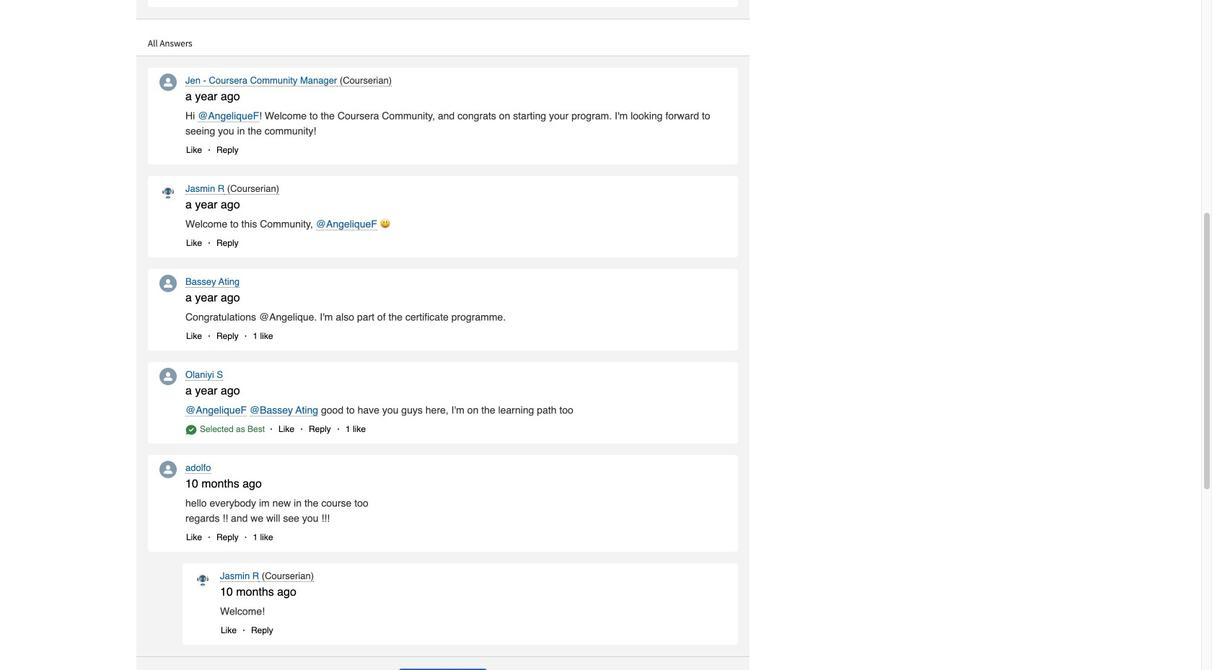 Task type: vqa. For each thing, say whether or not it's contained in the screenshot.
Likes
no



Task type: describe. For each thing, give the bounding box(es) containing it.
external user - bassey ating (customer) image
[[159, 275, 177, 292]]

text default image
[[185, 424, 197, 436]]

external user - jen - coursera community manager (null) image
[[159, 74, 177, 91]]

external user - olaniyi s (customer) image
[[159, 368, 177, 385]]

external user - adolfo (customer) image
[[159, 461, 177, 478]]



Task type: locate. For each thing, give the bounding box(es) containing it.
external user - jasmin r (null) image
[[159, 182, 177, 199], [194, 569, 211, 587]]

0 horizontal spatial external user - jasmin r (null) image
[[159, 182, 177, 199]]

1 vertical spatial external user - jasmin r (null) image
[[194, 569, 211, 587]]

0 vertical spatial external user - jasmin r (null) image
[[159, 182, 177, 199]]

1 horizontal spatial external user - jasmin r (null) image
[[194, 569, 211, 587]]



